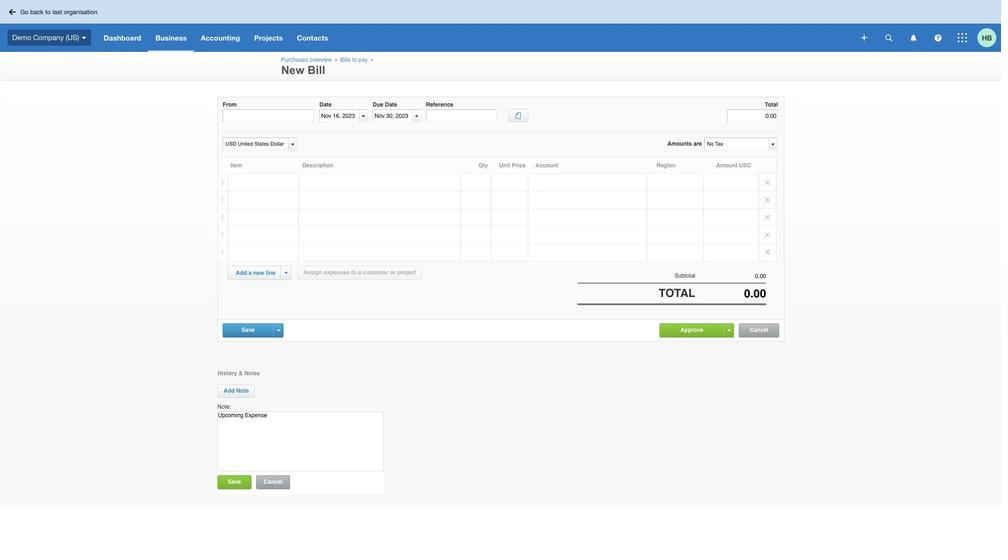 Task type: locate. For each thing, give the bounding box(es) containing it.
1 horizontal spatial cancel
[[750, 327, 769, 334]]

banner
[[0, 0, 1002, 52]]

svg image inside go back to last organisation link
[[9, 9, 16, 15]]

qty
[[479, 162, 488, 169]]

add
[[236, 270, 247, 277], [224, 388, 235, 395]]

usd
[[740, 162, 752, 169]]

price
[[512, 162, 526, 169]]

new
[[253, 270, 264, 277]]

0 horizontal spatial date
[[320, 101, 332, 108]]

1 horizontal spatial a
[[358, 270, 361, 276]]

purchases
[[281, 57, 308, 63]]

amounts are
[[668, 141, 702, 147]]

cancel right the save button
[[264, 479, 283, 486]]

assign
[[304, 270, 322, 276]]

to inside go back to last organisation link
[[45, 8, 51, 15]]

add left new
[[236, 270, 247, 277]]

approve
[[681, 327, 704, 334]]

bills
[[341, 57, 351, 63]]

project
[[397, 270, 416, 276]]

1 horizontal spatial ›
[[371, 57, 373, 63]]

total
[[765, 101, 778, 108]]

history
[[218, 370, 237, 377]]

1 horizontal spatial cancel button
[[740, 324, 779, 337]]

date up date text box
[[320, 101, 332, 108]]

1 delete line item image from the top
[[759, 174, 776, 191]]

save link
[[223, 324, 273, 337]]

business
[[155, 34, 187, 42]]

to inside purchases overview › bills to pay › new bill
[[352, 57, 357, 63]]

1 › from the left
[[335, 57, 337, 63]]

navigation
[[97, 24, 855, 52]]

0 vertical spatial delete line item image
[[759, 227, 776, 244]]

delete line item image
[[759, 227, 776, 244], [759, 244, 776, 261]]

0 horizontal spatial cancel
[[264, 479, 283, 486]]

a left new
[[249, 270, 252, 277]]

delete line item image
[[759, 174, 776, 191], [759, 192, 776, 209], [759, 209, 776, 226]]

to right expenses on the left bottom of the page
[[351, 270, 357, 276]]

None text field
[[223, 110, 314, 122]]

pay
[[359, 57, 368, 63]]

› right the pay
[[371, 57, 373, 63]]

3 delete line item image from the top
[[759, 209, 776, 226]]

1 vertical spatial save
[[228, 479, 241, 486]]

date up the due date text box
[[385, 101, 397, 108]]

cancel button right more approve options... icon
[[740, 324, 779, 337]]

are
[[694, 141, 702, 147]]

svg image
[[958, 33, 968, 42], [886, 34, 893, 41]]

hb button
[[978, 24, 1002, 52]]

unit price
[[499, 162, 526, 169]]

› left bills
[[335, 57, 337, 63]]

note:
[[218, 404, 231, 411]]

to
[[45, 8, 51, 15], [352, 57, 357, 63], [351, 270, 357, 276]]

1 horizontal spatial date
[[385, 101, 397, 108]]

to inside the assign expenses to a customer or project link
[[351, 270, 357, 276]]

demo company (us) button
[[0, 24, 97, 52]]

hb
[[982, 33, 993, 42]]

2 vertical spatial delete line item image
[[759, 209, 776, 226]]

1 vertical spatial cancel button
[[257, 476, 290, 490]]

2 vertical spatial to
[[351, 270, 357, 276]]

0 vertical spatial add
[[236, 270, 247, 277]]

description
[[302, 162, 334, 169]]

0 vertical spatial cancel button
[[740, 324, 779, 337]]

a left customer
[[358, 270, 361, 276]]

add left note
[[224, 388, 235, 395]]

svg image
[[9, 9, 16, 15], [911, 34, 917, 41], [935, 34, 942, 41], [862, 35, 868, 41], [82, 37, 86, 39]]

date
[[320, 101, 332, 108], [385, 101, 397, 108]]

1 delete line item image from the top
[[759, 227, 776, 244]]

to for a
[[351, 270, 357, 276]]

0 horizontal spatial cancel button
[[257, 476, 290, 490]]

cancel button
[[740, 324, 779, 337], [257, 476, 290, 490]]

amount usd
[[717, 162, 752, 169]]

a
[[358, 270, 361, 276], [249, 270, 252, 277]]

0 horizontal spatial add
[[224, 388, 235, 395]]

more approve options... image
[[728, 330, 731, 332]]

cancel button right the save button
[[257, 476, 290, 490]]

None text field
[[223, 138, 287, 150], [705, 138, 768, 150], [696, 273, 767, 280], [696, 288, 767, 301], [223, 138, 287, 150], [705, 138, 768, 150], [696, 273, 767, 280], [696, 288, 767, 301]]

approve link
[[660, 324, 724, 337]]

0 horizontal spatial ›
[[335, 57, 337, 63]]

demo
[[12, 33, 31, 41]]

›
[[335, 57, 337, 63], [371, 57, 373, 63]]

0 vertical spatial to
[[45, 8, 51, 15]]

to left last
[[45, 8, 51, 15]]

save inside button
[[228, 479, 241, 486]]

navigation containing dashboard
[[97, 24, 855, 52]]

0 vertical spatial delete line item image
[[759, 174, 776, 191]]

dashboard
[[104, 34, 141, 42]]

account
[[536, 162, 558, 169]]

cancel
[[750, 327, 769, 334], [264, 479, 283, 486]]

1 horizontal spatial svg image
[[958, 33, 968, 42]]

to left the pay
[[352, 57, 357, 63]]

add for add note
[[224, 388, 235, 395]]

1 vertical spatial to
[[352, 57, 357, 63]]

purchases overview link
[[281, 57, 332, 63]]

2 delete line item image from the top
[[759, 192, 776, 209]]

cancel right more approve options... icon
[[750, 327, 769, 334]]

1 horizontal spatial add
[[236, 270, 247, 277]]

1 vertical spatial add
[[224, 388, 235, 395]]

1 vertical spatial cancel
[[264, 479, 283, 486]]

save
[[242, 327, 255, 334], [228, 479, 241, 486]]

1 vertical spatial delete line item image
[[759, 192, 776, 209]]

back
[[30, 8, 44, 15]]

0 horizontal spatial svg image
[[886, 34, 893, 41]]

1 vertical spatial delete line item image
[[759, 244, 776, 261]]



Task type: vqa. For each thing, say whether or not it's contained in the screenshot.
svg icon within the Go back to last organisation link
yes



Task type: describe. For each thing, give the bounding box(es) containing it.
0 vertical spatial save
[[242, 327, 255, 334]]

projects button
[[247, 24, 290, 52]]

bill
[[308, 64, 325, 76]]

go back to last organisation
[[20, 8, 97, 15]]

Reference text field
[[426, 110, 497, 122]]

Due Date text field
[[373, 110, 413, 122]]

line
[[266, 270, 276, 277]]

assign expenses to a customer or project link
[[297, 266, 422, 280]]

0 vertical spatial cancel
[[750, 327, 769, 334]]

note
[[236, 388, 249, 395]]

amount
[[717, 162, 738, 169]]

new
[[281, 64, 305, 76]]

or
[[390, 270, 396, 276]]

contacts
[[297, 34, 328, 42]]

(us)
[[66, 33, 79, 41]]

total
[[659, 287, 696, 300]]

item
[[231, 162, 242, 169]]

reference
[[426, 101, 454, 108]]

customer
[[363, 270, 389, 276]]

projects
[[254, 34, 283, 42]]

Date text field
[[320, 110, 359, 122]]

&
[[239, 370, 243, 377]]

more add line options... image
[[284, 272, 288, 274]]

2 › from the left
[[371, 57, 373, 63]]

add a new line
[[236, 270, 276, 277]]

from
[[223, 101, 237, 108]]

organisation
[[64, 8, 97, 15]]

due
[[373, 101, 384, 108]]

banner containing hb
[[0, 0, 1002, 52]]

add a new line link
[[230, 267, 281, 280]]

history & notes
[[218, 370, 260, 377]]

amounts
[[668, 141, 692, 147]]

assign expenses to a customer or project
[[304, 270, 416, 276]]

contacts button
[[290, 24, 335, 52]]

more save options... image
[[277, 330, 280, 332]]

accounting button
[[194, 24, 247, 52]]

2 delete line item image from the top
[[759, 244, 776, 261]]

subtotal
[[675, 273, 696, 279]]

company
[[33, 33, 64, 41]]

demo company (us)
[[12, 33, 79, 41]]

purchases overview › bills to pay › new bill
[[281, 57, 375, 76]]

1 date from the left
[[320, 101, 332, 108]]

bills to pay link
[[341, 57, 368, 63]]

region
[[657, 162, 676, 169]]

Total text field
[[728, 110, 778, 122]]

last
[[52, 8, 62, 15]]

dashboard link
[[97, 24, 148, 52]]

overview
[[310, 57, 332, 63]]

notes
[[244, 370, 260, 377]]

go
[[20, 8, 28, 15]]

accounting
[[201, 34, 240, 42]]

due date
[[373, 101, 397, 108]]

add note link
[[218, 385, 255, 398]]

expenses
[[324, 270, 350, 276]]

svg image inside demo company (us) popup button
[[82, 37, 86, 39]]

2 date from the left
[[385, 101, 397, 108]]

unit
[[499, 162, 510, 169]]

business button
[[148, 24, 194, 52]]

0 horizontal spatial a
[[249, 270, 252, 277]]

to for last
[[45, 8, 51, 15]]

Note: text field
[[218, 412, 384, 472]]

add note
[[224, 388, 249, 395]]

save button
[[218, 476, 251, 490]]

add for add a new line
[[236, 270, 247, 277]]

go back to last organisation link
[[6, 4, 103, 19]]



